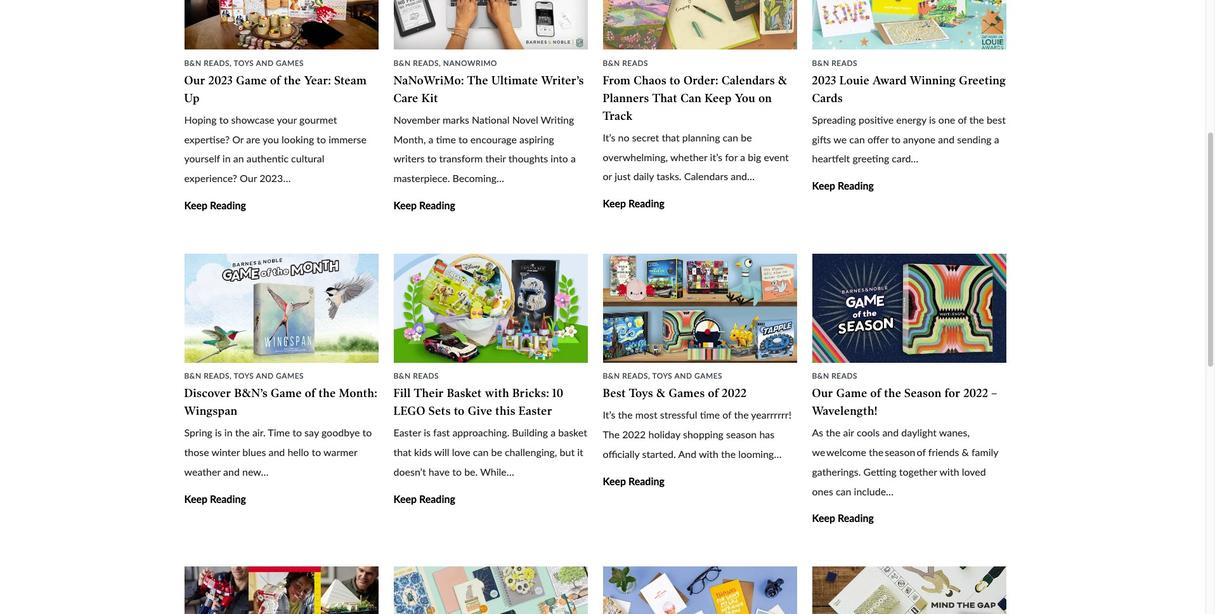 Task type: describe. For each thing, give the bounding box(es) containing it.
as the air cools and daylight wanes, we welcome the season of friends & family gatherings. getting together with loved ones can include…
[[813, 427, 999, 497]]

doesn't
[[394, 466, 426, 478]]

writers
[[394, 153, 425, 165]]

b&n reads link up up
[[184, 58, 230, 68]]

reading for our game of the season for 2022 – wavelength!
[[838, 512, 874, 524]]

blues
[[243, 446, 266, 458]]

the down "season"
[[721, 448, 736, 460]]

of inside b&n reads our game of the season for 2022 – wavelength!
[[871, 387, 882, 401]]

stressful
[[660, 409, 698, 421]]

the inside the b&n reads , nanowrimo nanowrimo: the ultimate writer's care kit
[[468, 73, 489, 87]]

can inside easter is fast approaching. building a basket that kids will love can be challenging, but it doesn't have to be. while…
[[473, 446, 489, 458]]

reading for our 2023 game of the year: steam up
[[210, 199, 246, 211]]

big
[[748, 151, 762, 163]]

keep reading for discover b&n's game of the month: wingspan
[[184, 493, 246, 505]]

is for fill their basket with bricks: 10 lego sets to give this easter
[[424, 427, 431, 439]]

can inside the as the air cools and daylight wanes, we welcome the season of friends & family gatherings. getting together with loved ones can include…
[[836, 485, 852, 497]]

of inside "b&n reads , toys and games best toys & games of 2022"
[[709, 387, 719, 401]]

track
[[603, 109, 633, 123]]

spreading
[[813, 114, 857, 126]]

2022 inside b&n reads our game of the season for 2022 – wavelength!
[[964, 387, 989, 401]]

masterpiece.
[[394, 172, 450, 184]]

the inside the as the air cools and daylight wanes, we welcome the season of friends & family gatherings. getting together with loved ones can include…
[[826, 427, 841, 439]]

b&n for our 2023 game of the year: steam up
[[184, 58, 202, 68]]

keep for best toys & games of 2022
[[603, 475, 626, 487]]

is for discover b&n's game of the month: wingspan
[[215, 427, 222, 439]]

, for ultimate
[[439, 58, 441, 68]]

sets
[[429, 404, 451, 418]]

that inside easter is fast approaching. building a basket that kids will love can be challenging, but it doesn't have to be. while…
[[394, 446, 412, 458]]

can inside spreading positive energy is one of the best gifts we can offer to anyone and sending a heartfelt greeting card…
[[850, 133, 865, 145]]

month:
[[339, 387, 378, 401]]

b&n for our game of the season for 2022 – wavelength!
[[813, 371, 830, 381]]

in inside hoping to showcase your gourmet expertise? or are you looking to immerse yourself in an authentic cultural experience? our 2023…
[[223, 153, 231, 165]]

keep reading for from chaos to order: calendars & planners that can keep you on track
[[603, 197, 665, 210]]

expertise?
[[184, 133, 230, 145]]

an
[[233, 153, 244, 165]]

holiday
[[649, 428, 681, 440]]

b&n reads from chaos to order: calendars & planners that can keep you on track
[[603, 58, 788, 123]]

transform
[[439, 153, 483, 165]]

their
[[486, 153, 506, 165]]

b&n reads link up louie at the right of page
[[813, 58, 858, 68]]

keep for our game of the season for 2022 – wavelength!
[[813, 512, 836, 524]]

and…
[[731, 170, 755, 182]]

order:
[[684, 73, 719, 87]]

keep reading link for our 2023 game of the year: steam up
[[184, 199, 246, 211]]

positive
[[859, 114, 894, 126]]

love
[[452, 446, 471, 458]]

becoming…
[[453, 172, 504, 184]]

novel
[[512, 114, 539, 126]]

gourmet
[[300, 114, 337, 126]]

to inside easter is fast approaching. building a basket that kids will love can be challenging, but it doesn't have to be. while…
[[453, 466, 462, 478]]

november marks national novel writing month, a time to encourage aspiring writers to transform their thoughts into a masterpiece. becoming…
[[394, 114, 576, 184]]

keep reading link for nanowrimo: the ultimate writer's care kit
[[394, 199, 456, 211]]

in inside spring is in the air. time to say goodbye to those winter blues and hello to warmer weather and new…
[[225, 427, 233, 439]]

season
[[905, 387, 942, 401]]

easter inside b&n reads fill their basket with bricks: 10 lego sets to give this easter
[[519, 404, 553, 418]]

cards
[[813, 91, 843, 105]]

ultimate
[[492, 73, 538, 87]]

as
[[813, 427, 824, 439]]

keep reading for our 2023 game of the year: steam up
[[184, 199, 246, 211]]

2023 inside b&n reads 2023 louie award winning greeting cards
[[813, 73, 837, 87]]

read fill their basket with bricks: 10 lego sets to give this easter image
[[394, 254, 588, 363]]

of inside it's the most stressful time of the yearrrrrr! the 2022 holiday shopping season has officially started. and with the looming…
[[723, 409, 732, 421]]

tasks.
[[657, 170, 682, 182]]

of inside b&n reads , toys and games discover b&n's game of the month: wingspan
[[305, 387, 316, 401]]

keep reading link for 2023 louie award winning greeting cards
[[813, 180, 874, 192]]

discover b&n's game of the month: wingspan link
[[184, 387, 378, 418]]

air
[[844, 427, 855, 439]]

b&n for 2023 louie award winning greeting cards
[[813, 58, 830, 68]]

planners
[[603, 91, 650, 105]]

goodbye
[[322, 427, 360, 439]]

shopping
[[683, 428, 724, 440]]

showcase
[[231, 114, 275, 126]]

warmer
[[324, 446, 357, 458]]

be inside it's no secret that planning can be overwhelming, whether it's for a big event or just daily tasks. calendars and…
[[741, 131, 752, 143]]

b&n for from chaos to order: calendars & planners that can keep you on track
[[603, 58, 620, 68]]

b&n reads link up wavelength! on the bottom right of page
[[813, 371, 858, 381]]

easter inside easter is fast approaching. building a basket that kids will love can be challenging, but it doesn't have to be. while…
[[394, 427, 421, 439]]

to down gourmet at the left of the page
[[317, 133, 326, 145]]

best
[[603, 387, 626, 401]]

gifts
[[813, 133, 832, 145]]

our inside b&n reads our game of the season for 2022 – wavelength!
[[813, 387, 834, 401]]

keep for our 2023 game of the year: steam up
[[184, 199, 208, 211]]

toys and games link for toys
[[653, 371, 723, 381]]

2022 inside "b&n reads , toys and games best toys & games of 2022"
[[722, 387, 747, 401]]

read mid-year planners that will actually make your life better image
[[394, 567, 588, 614]]

experience?
[[184, 172, 237, 184]]

your
[[277, 114, 297, 126]]

season
[[727, 428, 757, 440]]

to left say
[[293, 427, 302, 439]]

to inside b&n reads fill their basket with bricks: 10 lego sets to give this easter
[[454, 404, 465, 418]]

has
[[760, 428, 775, 440]]

will
[[434, 446, 450, 458]]

kit
[[422, 91, 438, 105]]

family
[[972, 446, 999, 458]]

2023 louie award winning greeting cards link
[[813, 73, 1007, 105]]

b&n reads fill their basket with bricks: 10 lego sets to give this easter
[[394, 371, 564, 418]]

keep reading link for best toys & games of 2022
[[603, 475, 665, 487]]

a right month,
[[429, 133, 434, 145]]

reads for our 2023 game of the year: steam up
[[204, 58, 230, 68]]

those
[[184, 446, 209, 458]]

bricks:
[[513, 387, 550, 401]]

spreading positive energy is one of the best gifts we can offer to anyone and sending a heartfelt greeting card…
[[813, 114, 1006, 165]]

wavelength!
[[813, 404, 878, 418]]

aspiring
[[520, 133, 554, 145]]

read greeting cards and the louie awards image
[[603, 567, 797, 614]]

daily
[[634, 170, 654, 182]]

and inside b&n reads , toys and games discover b&n's game of the month: wingspan
[[256, 371, 274, 381]]

the up "season"
[[734, 409, 749, 421]]

national
[[472, 114, 510, 126]]

with inside the as the air cools and daylight wanes, we welcome the season of friends & family gatherings. getting together with loved ones can include…
[[940, 466, 960, 478]]

time inside november marks national novel writing month, a time to encourage aspiring writers to transform their thoughts into a masterpiece. becoming…
[[436, 133, 456, 145]]

keep for discover b&n's game of the month: wingspan
[[184, 493, 208, 505]]

but
[[560, 446, 575, 458]]

the left most
[[618, 409, 633, 421]]

a inside easter is fast approaching. building a basket that kids will love can be challenging, but it doesn't have to be. while…
[[551, 427, 556, 439]]

a right into
[[571, 153, 576, 165]]

to right 'hoping'
[[219, 114, 229, 126]]

reads for 2023 louie award winning greeting cards
[[832, 58, 858, 68]]

looming…
[[739, 448, 782, 460]]

calendars inside it's no secret that planning can be overwhelming, whether it's for a big event or just daily tasks. calendars and…
[[684, 170, 729, 182]]

read nanowrimo: the ultimate writer's care kit image
[[394, 0, 588, 50]]

include…
[[854, 485, 894, 497]]

thoughts
[[509, 153, 548, 165]]

heartfelt
[[813, 153, 850, 165]]

the inside b&n reads , toys and games our 2023 game of the year: steam up
[[284, 73, 301, 87]]

and inside "b&n reads , toys and games best toys & games of 2022"
[[675, 371, 693, 381]]

keep reading for our game of the season for 2022 – wavelength!
[[813, 512, 874, 524]]

to right goodbye
[[363, 427, 372, 439]]

can
[[681, 91, 702, 105]]

chaos
[[634, 73, 667, 87]]

–
[[992, 387, 998, 401]]

and inside b&n reads , toys and games our 2023 game of the year: steam up
[[256, 58, 274, 68]]

nanowrimo: the ultimate writer's care kit link
[[394, 73, 584, 105]]

event
[[764, 151, 789, 163]]

and down time
[[269, 446, 285, 458]]

challenging,
[[505, 446, 557, 458]]

keep for 2023 louie award winning greeting cards
[[813, 180, 836, 192]]

the inside it's the most stressful time of the yearrrrrr! the 2022 holiday shopping season has officially started. and with the looming…
[[603, 428, 620, 440]]

to inside spreading positive energy is one of the best gifts we can offer to anyone and sending a heartfelt greeting card…
[[892, 133, 901, 145]]

our game of the season for 2022 – wavelength! link
[[813, 387, 998, 418]]

is inside spreading positive energy is one of the best gifts we can offer to anyone and sending a heartfelt greeting card…
[[930, 114, 936, 126]]

just
[[615, 170, 631, 182]]

read there's a lego® master in all of us image
[[184, 567, 378, 614]]

keep inside b&n reads from chaos to order: calendars & planners that can keep you on track
[[705, 91, 732, 105]]

b&n for fill their basket with bricks: 10 lego sets to give this easter
[[394, 371, 411, 381]]

writing
[[541, 114, 574, 126]]

games for 2022
[[695, 371, 723, 381]]

read best toys & games of 2022 image
[[603, 254, 797, 363]]

no
[[618, 131, 630, 143]]

of inside b&n reads , toys and games our 2023 game of the year: steam up
[[270, 73, 281, 87]]

of inside spreading positive energy is one of the best gifts we can offer to anyone and sending a heartfelt greeting card…
[[958, 114, 967, 126]]

b&n reads link up their at bottom left
[[394, 371, 439, 381]]

toys and games link for 2023
[[234, 58, 304, 68]]



Task type: vqa. For each thing, say whether or not it's contained in the screenshot.


Task type: locate. For each thing, give the bounding box(es) containing it.
it's left no
[[603, 131, 616, 143]]

a inside it's no secret that planning can be overwhelming, whether it's for a big event or just daily tasks. calendars and…
[[741, 151, 746, 163]]

winning
[[910, 73, 957, 87]]

and up best toys & games of 2022 link
[[675, 371, 693, 381]]

calendars down "it's"
[[684, 170, 729, 182]]

b&n up wavelength! on the bottom right of page
[[813, 371, 830, 381]]

reads for discover b&n's game of the month: wingspan
[[204, 371, 230, 381]]

keep down "heartfelt" on the top of the page
[[813, 180, 836, 192]]

that
[[653, 91, 678, 105]]

1 horizontal spatial be
[[741, 131, 752, 143]]

of up say
[[305, 387, 316, 401]]

, for our
[[230, 58, 232, 68]]

started.
[[642, 448, 676, 460]]

0 vertical spatial time
[[436, 133, 456, 145]]

keep reading down ones
[[813, 512, 874, 524]]

2 horizontal spatial is
[[930, 114, 936, 126]]

in left an
[[223, 153, 231, 165]]

game inside b&n reads , toys and games discover b&n's game of the month: wingspan
[[271, 387, 302, 401]]

fast
[[433, 427, 450, 439]]

& inside b&n reads from chaos to order: calendars & planners that can keep you on track
[[779, 73, 788, 87]]

november
[[394, 114, 440, 126]]

reads up 'hoping'
[[204, 58, 230, 68]]

toys and games link up 'our 2023 game of the year: steam up' link
[[234, 58, 304, 68]]

1 horizontal spatial our
[[240, 172, 257, 184]]

keep reading link down the daily at the top right
[[603, 197, 665, 210]]

b&n inside b&n reads 2023 louie award winning greeting cards
[[813, 58, 830, 68]]

keep down weather
[[184, 493, 208, 505]]

keep reading link down "heartfelt" on the top of the page
[[813, 180, 874, 192]]

to right offer
[[892, 133, 901, 145]]

with inside it's the most stressful time of the yearrrrrr! the 2022 holiday shopping season has officially started. and with the looming…
[[699, 448, 719, 460]]

easter down 'bricks:'
[[519, 404, 553, 418]]

reading for nanowrimo: the ultimate writer's care kit
[[419, 199, 456, 211]]

keep down order:
[[705, 91, 732, 105]]

keep reading link for from chaos to order: calendars & planners that can keep you on track
[[603, 197, 665, 210]]

that left "kids"
[[394, 446, 412, 458]]

reading
[[838, 180, 874, 192], [629, 197, 665, 210], [210, 199, 246, 211], [419, 199, 456, 211], [629, 475, 665, 487], [210, 493, 246, 505], [419, 493, 456, 505], [838, 512, 874, 524]]

0 vertical spatial calendars
[[722, 73, 776, 87]]

2 horizontal spatial with
[[940, 466, 960, 478]]

game for 2023
[[236, 73, 267, 87]]

1 vertical spatial our
[[240, 172, 257, 184]]

keep reading link for fill their basket with bricks: 10 lego sets to give this easter
[[394, 493, 456, 505]]

getting
[[864, 466, 897, 478]]

reading for 2023 louie award winning greeting cards
[[838, 180, 874, 192]]

reads for our game of the season for 2022 – wavelength!
[[832, 371, 858, 381]]

game
[[236, 73, 267, 87], [271, 387, 302, 401], [837, 387, 868, 401]]

the inside b&n reads our game of the season for 2022 – wavelength!
[[885, 387, 902, 401]]

reads inside "b&n reads , toys and games best toys & games of 2022"
[[623, 371, 649, 381]]

read discover b&n's game of the month: wingspan image
[[184, 254, 378, 363]]

be inside easter is fast approaching. building a basket that kids will love can be challenging, but it doesn't have to be. while…
[[491, 446, 502, 458]]

keep reading for best toys & games of 2022
[[603, 475, 665, 487]]

b&n inside b&n reads , toys and games our 2023 game of the year: steam up
[[184, 58, 202, 68]]

to up that
[[670, 73, 681, 87]]

keep down or
[[603, 197, 626, 210]]

of up "season"
[[723, 409, 732, 421]]

easter down lego
[[394, 427, 421, 439]]

spring
[[184, 427, 212, 439]]

games up stressful
[[669, 387, 705, 401]]

keep reading for nanowrimo: the ultimate writer's care kit
[[394, 199, 456, 211]]

, for discover
[[230, 371, 232, 381]]

2022 down most
[[623, 428, 646, 440]]

1 horizontal spatial that
[[662, 131, 680, 143]]

1 horizontal spatial 2023
[[813, 73, 837, 87]]

b&n for nanowrimo: the ultimate writer's care kit
[[394, 58, 411, 68]]

toys for b&n's
[[234, 371, 254, 381]]

with inside b&n reads fill their basket with bricks: 10 lego sets to give this easter
[[485, 387, 510, 401]]

a left big
[[741, 151, 746, 163]]

game inside b&n reads , toys and games our 2023 game of the year: steam up
[[236, 73, 267, 87]]

cultural
[[291, 153, 325, 165]]

reads up best at the bottom
[[623, 371, 649, 381]]

b&n reads link up "discover"
[[184, 371, 230, 381]]

0 vertical spatial easter
[[519, 404, 553, 418]]

a inside spreading positive energy is one of the best gifts we can offer to anyone and sending a heartfelt greeting card…
[[995, 133, 1000, 145]]

b&n inside b&n reads , toys and games discover b&n's game of the month: wingspan
[[184, 371, 202, 381]]

1 vertical spatial in
[[225, 427, 233, 439]]

1 horizontal spatial game
[[271, 387, 302, 401]]

1 horizontal spatial &
[[779, 73, 788, 87]]

reads inside the b&n reads , nanowrimo nanowrimo: the ultimate writer's care kit
[[413, 58, 439, 68]]

, inside the b&n reads , nanowrimo nanowrimo: the ultimate writer's care kit
[[439, 58, 441, 68]]

& inside "b&n reads , toys and games best toys & games of 2022"
[[657, 387, 666, 401]]

hello
[[288, 446, 309, 458]]

keep reading link
[[813, 180, 874, 192], [603, 197, 665, 210], [184, 199, 246, 211], [394, 199, 456, 211], [603, 475, 665, 487], [184, 493, 246, 505], [394, 493, 456, 505], [813, 512, 874, 524]]

friends
[[929, 446, 960, 458]]

reading down greeting
[[838, 180, 874, 192]]

1 horizontal spatial is
[[424, 427, 431, 439]]

calendars up you at right
[[722, 73, 776, 87]]

energy
[[897, 114, 927, 126]]

0 horizontal spatial 2022
[[623, 428, 646, 440]]

keep reading link for our game of the season for 2022 – wavelength!
[[813, 512, 874, 524]]

keep
[[705, 91, 732, 105], [813, 180, 836, 192], [603, 197, 626, 210], [184, 199, 208, 211], [394, 199, 417, 211], [603, 475, 626, 487], [184, 493, 208, 505], [394, 493, 417, 505], [813, 512, 836, 524]]

reads inside b&n reads 2023 louie award winning greeting cards
[[832, 58, 858, 68]]

toys up best toys & games of 2022 link
[[653, 371, 673, 381]]

10
[[553, 387, 564, 401]]

secret
[[632, 131, 659, 143]]

b&n for best toys & games of 2022
[[603, 371, 620, 381]]

games up best toys & games of 2022 link
[[695, 371, 723, 381]]

and inside spreading positive energy is one of the best gifts we can offer to anyone and sending a heartfelt greeting card…
[[939, 133, 955, 145]]

can down gatherings.
[[836, 485, 852, 497]]

1 vertical spatial time
[[700, 409, 720, 421]]

toys and games link
[[234, 58, 304, 68], [234, 371, 304, 381], [653, 371, 723, 381]]

can inside it's no secret that planning can be overwhelming, whether it's for a big event or just daily tasks. calendars and…
[[723, 131, 739, 143]]

reads
[[204, 58, 230, 68], [413, 58, 439, 68], [623, 58, 649, 68], [832, 58, 858, 68], [204, 371, 230, 381], [413, 371, 439, 381], [623, 371, 649, 381], [832, 371, 858, 381]]

read our 2023 game of the year: steam up image
[[184, 0, 378, 50]]

1 vertical spatial calendars
[[684, 170, 729, 182]]

in up winter
[[225, 427, 233, 439]]

b&n reads link up nanowrimo:
[[394, 58, 439, 68]]

it's inside it's the most stressful time of the yearrrrrr! the 2022 holiday shopping season has officially started. and with the looming…
[[603, 409, 616, 421]]

0 vertical spatial it's
[[603, 131, 616, 143]]

it's inside it's no secret that planning can be overwhelming, whether it's for a big event or just daily tasks. calendars and…
[[603, 131, 616, 143]]

b&n up nanowrimo:
[[394, 58, 411, 68]]

reading for best toys & games of 2022
[[629, 475, 665, 487]]

reads inside b&n reads fill their basket with bricks: 10 lego sets to give this easter
[[413, 371, 439, 381]]

toys up 'our 2023 game of the year: steam up' link
[[234, 58, 254, 68]]

while…
[[480, 466, 514, 478]]

the down nanowrimo
[[468, 73, 489, 87]]

2 vertical spatial our
[[813, 387, 834, 401]]

cools
[[857, 427, 880, 439]]

0 horizontal spatial &
[[657, 387, 666, 401]]

year:
[[304, 73, 331, 87]]

kids
[[414, 446, 432, 458]]

reads for from chaos to order: calendars & planners that can keep you on track
[[623, 58, 649, 68]]

with up this
[[485, 387, 510, 401]]

wingspan
[[184, 404, 238, 418]]

lego
[[394, 404, 426, 418]]

2 vertical spatial &
[[962, 446, 969, 458]]

1 vertical spatial with
[[699, 448, 719, 460]]

on
[[759, 91, 773, 105]]

b&n inside b&n reads our game of the season for 2022 – wavelength!
[[813, 371, 830, 381]]

, inside b&n reads , toys and games discover b&n's game of the month: wingspan
[[230, 371, 232, 381]]

games for month:
[[276, 371, 304, 381]]

up
[[184, 91, 200, 105]]

for right season
[[945, 387, 961, 401]]

and up b&n's at left
[[256, 371, 274, 381]]

greeting
[[960, 73, 1007, 87]]

new…
[[242, 466, 269, 478]]

b&n reads our game of the season for 2022 – wavelength!
[[813, 371, 998, 418]]

loved
[[962, 466, 987, 478]]

2 horizontal spatial 2022
[[964, 387, 989, 401]]

the inside b&n reads , toys and games discover b&n's game of the month: wingspan
[[319, 387, 336, 401]]

louie
[[840, 73, 870, 87]]

keep reading for 2023 louie award winning greeting cards
[[813, 180, 874, 192]]

b&n up cards
[[813, 58, 830, 68]]

b&n inside "b&n reads , toys and games best toys & games of 2022"
[[603, 371, 620, 381]]

0 vertical spatial be
[[741, 131, 752, 143]]

to left be.
[[453, 466, 462, 478]]

reads up wavelength! on the bottom right of page
[[832, 371, 858, 381]]

reading for from chaos to order: calendars & planners that can keep you on track
[[629, 197, 665, 210]]

time
[[436, 133, 456, 145], [700, 409, 720, 421]]

keep down 'doesn't'
[[394, 493, 417, 505]]

our
[[184, 73, 206, 87], [240, 172, 257, 184], [813, 387, 834, 401]]

b&n reads , toys and games best toys & games of 2022
[[603, 371, 747, 401]]

1 vertical spatial the
[[603, 428, 620, 440]]

1 horizontal spatial easter
[[519, 404, 553, 418]]

and up 'our 2023 game of the year: steam up' link
[[256, 58, 274, 68]]

b&n up up
[[184, 58, 202, 68]]

0 horizontal spatial is
[[215, 427, 222, 439]]

marks
[[443, 114, 470, 126]]

the left season
[[885, 387, 902, 401]]

reading for fill their basket with bricks: 10 lego sets to give this easter
[[419, 493, 456, 505]]

or
[[603, 170, 612, 182]]

b&n up best at the bottom
[[603, 371, 620, 381]]

basket
[[559, 427, 587, 439]]

0 vertical spatial &
[[779, 73, 788, 87]]

reading for discover b&n's game of the month: wingspan
[[210, 493, 246, 505]]

0 horizontal spatial the
[[468, 73, 489, 87]]

reads inside b&n reads from chaos to order: calendars & planners that can keep you on track
[[623, 58, 649, 68]]

with down shopping
[[699, 448, 719, 460]]

writer's
[[541, 73, 584, 87]]

1 2023 from the left
[[209, 73, 233, 87]]

daylight
[[902, 427, 937, 439]]

keep reading down experience?
[[184, 199, 246, 211]]

, up "discover"
[[230, 371, 232, 381]]

toys inside b&n reads , toys and games our 2023 game of the year: steam up
[[234, 58, 254, 68]]

authentic
[[247, 153, 289, 165]]

the
[[468, 73, 489, 87], [603, 428, 620, 440]]

hoping to showcase your gourmet expertise? or are you looking to immerse yourself in an authentic cultural experience? our 2023…
[[184, 114, 367, 184]]

for right "it's"
[[725, 151, 738, 163]]

anyone
[[904, 133, 936, 145]]

for inside it's no secret that planning can be overwhelming, whether it's for a big event or just daily tasks. calendars and…
[[725, 151, 738, 163]]

game right b&n's at left
[[271, 387, 302, 401]]

to right hello
[[312, 446, 321, 458]]

0 horizontal spatial with
[[485, 387, 510, 401]]

& inside the as the air cools and daylight wanes, we welcome the season of friends & family gatherings. getting together with loved ones can include…
[[962, 446, 969, 458]]

b&n reads link up best at the bottom
[[603, 371, 649, 381]]

fill
[[394, 387, 411, 401]]

keep reading down officially
[[603, 475, 665, 487]]

winter
[[212, 446, 240, 458]]

b&n up "discover"
[[184, 371, 202, 381]]

2022 left –
[[964, 387, 989, 401]]

keep for nanowrimo: the ultimate writer's care kit
[[394, 199, 417, 211]]

easter
[[519, 404, 553, 418], [394, 427, 421, 439]]

b&n reads link up from
[[603, 58, 649, 68]]

games inside b&n reads , toys and games our 2023 game of the year: steam up
[[276, 58, 304, 68]]

1 vertical spatial it's
[[603, 409, 616, 421]]

0 vertical spatial the
[[468, 73, 489, 87]]

0 vertical spatial our
[[184, 73, 206, 87]]

yearrrrrr!
[[751, 409, 792, 421]]

b&n inside b&n reads fill their basket with bricks: 10 lego sets to give this easter
[[394, 371, 411, 381]]

2 horizontal spatial &
[[962, 446, 969, 458]]

card…
[[892, 153, 919, 165]]

and
[[256, 58, 274, 68], [939, 133, 955, 145], [256, 371, 274, 381], [675, 371, 693, 381], [883, 427, 899, 439], [269, 446, 285, 458], [223, 466, 240, 478]]

1 vertical spatial &
[[657, 387, 666, 401]]

keep for from chaos to order: calendars & planners that can keep you on track
[[603, 197, 626, 210]]

reads for nanowrimo: the ultimate writer's care kit
[[413, 58, 439, 68]]

1 vertical spatial that
[[394, 446, 412, 458]]

2 horizontal spatial our
[[813, 387, 834, 401]]

our down an
[[240, 172, 257, 184]]

encourage
[[471, 133, 517, 145]]

b&n's
[[234, 387, 268, 401]]

read from chaos to order: calendars & planners that can keep you on track image
[[603, 0, 797, 50]]

games up 'our 2023 game of the year: steam up' link
[[276, 58, 304, 68]]

2023
[[209, 73, 233, 87], [813, 73, 837, 87]]

our up up
[[184, 73, 206, 87]]

1 vertical spatial for
[[945, 387, 961, 401]]

1 horizontal spatial time
[[700, 409, 720, 421]]

game inside b&n reads our game of the season for 2022 – wavelength!
[[837, 387, 868, 401]]

toys inside b&n reads , toys and games discover b&n's game of the month: wingspan
[[234, 371, 254, 381]]

, inside "b&n reads , toys and games best toys & games of 2022"
[[649, 371, 651, 381]]

our inside b&n reads , toys and games our 2023 game of the year: steam up
[[184, 73, 206, 87]]

for inside b&n reads our game of the season for 2022 – wavelength!
[[945, 387, 961, 401]]

read 2023 louie award winning greeting cards image
[[813, 0, 1007, 50]]

keep reading link down experience?
[[184, 199, 246, 211]]

1 vertical spatial be
[[491, 446, 502, 458]]

it's the most stressful time of the yearrrrrr! the 2022 holiday shopping season has officially started. and with the looming…
[[603, 409, 792, 460]]

toys up most
[[629, 387, 654, 401]]

2 2023 from the left
[[813, 73, 837, 87]]

0 horizontal spatial our
[[184, 73, 206, 87]]

toys and games link for b&n's
[[234, 371, 304, 381]]

0 horizontal spatial easter
[[394, 427, 421, 439]]

0 horizontal spatial that
[[394, 446, 412, 458]]

keep down officially
[[603, 475, 626, 487]]

hoping
[[184, 114, 217, 126]]

1 horizontal spatial 2022
[[722, 387, 747, 401]]

0 vertical spatial in
[[223, 153, 231, 165]]

time inside it's the most stressful time of the yearrrrrr! the 2022 holiday shopping season has officially started. and with the looming…
[[700, 409, 720, 421]]

, up 'our 2023 game of the year: steam up' link
[[230, 58, 232, 68]]

keep down masterpiece.
[[394, 199, 417, 211]]

0 vertical spatial with
[[485, 387, 510, 401]]

of right one
[[958, 114, 967, 126]]

their
[[414, 387, 444, 401]]

game for b&n's
[[271, 387, 302, 401]]

keep reading down "heartfelt" on the top of the page
[[813, 180, 874, 192]]

most
[[636, 409, 658, 421]]

reading down experience?
[[210, 199, 246, 211]]

a down best
[[995, 133, 1000, 145]]

reads for best toys & games of 2022
[[623, 371, 649, 381]]

it's for best toys & games of 2022
[[603, 409, 616, 421]]

care
[[394, 91, 419, 105]]

award
[[873, 73, 907, 87]]

be.
[[465, 466, 478, 478]]

keep for fill their basket with bricks: 10 lego sets to give this easter
[[394, 493, 417, 505]]

sending
[[958, 133, 992, 145]]

steam
[[335, 73, 367, 87]]

of
[[270, 73, 281, 87], [958, 114, 967, 126], [305, 387, 316, 401], [709, 387, 719, 401], [871, 387, 882, 401], [723, 409, 732, 421]]

nanowrimo link
[[443, 58, 497, 68]]

2023 up cards
[[813, 73, 837, 87]]

toys for toys
[[653, 371, 673, 381]]

read our game of the season for 2022 – wavelength! image
[[813, 254, 1007, 363]]

officially
[[603, 448, 640, 460]]

are
[[246, 133, 260, 145]]

0 horizontal spatial for
[[725, 151, 738, 163]]

0 horizontal spatial game
[[236, 73, 267, 87]]

0 vertical spatial that
[[662, 131, 680, 143]]

the inside spreading positive energy is one of the best gifts we can offer to anyone and sending a heartfelt greeting card…
[[970, 114, 985, 126]]

0 horizontal spatial be
[[491, 446, 502, 458]]

reads inside b&n reads , toys and games our 2023 game of the year: steam up
[[204, 58, 230, 68]]

to inside b&n reads from chaos to order: calendars & planners that can keep you on track
[[670, 73, 681, 87]]

games for year:
[[276, 58, 304, 68]]

the season of
[[869, 446, 926, 458]]

from chaos to order: calendars & planners that can keep you on track link
[[603, 73, 788, 123]]

reads up "chaos"
[[623, 58, 649, 68]]

give
[[468, 404, 493, 418]]

b&n inside b&n reads from chaos to order: calendars & planners that can keep you on track
[[603, 58, 620, 68]]

keep reading down weather
[[184, 493, 246, 505]]

1 horizontal spatial for
[[945, 387, 961, 401]]

planning
[[683, 131, 720, 143]]

2 horizontal spatial game
[[837, 387, 868, 401]]

that inside it's no secret that planning can be overwhelming, whether it's for a big event or just daily tasks. calendars and…
[[662, 131, 680, 143]]

0 horizontal spatial 2023
[[209, 73, 233, 87]]

1 vertical spatial easter
[[394, 427, 421, 439]]

have
[[429, 466, 450, 478]]

keep reading down the daily at the top right
[[603, 197, 665, 210]]

0 horizontal spatial time
[[436, 133, 456, 145]]

to up transform
[[459, 133, 468, 145]]

the left month:
[[319, 387, 336, 401]]

can right love
[[473, 446, 489, 458]]

2023 inside b&n reads , toys and games our 2023 game of the year: steam up
[[209, 73, 233, 87]]

it's for from chaos to order: calendars & planners that can keep you on track
[[603, 131, 616, 143]]

time up shopping
[[700, 409, 720, 421]]

b&n for discover b&n's game of the month: wingspan
[[184, 371, 202, 381]]

fill their basket with bricks: 10 lego sets to give this easter link
[[394, 387, 564, 418]]

calendars inside b&n reads from chaos to order: calendars & planners that can keep you on track
[[722, 73, 776, 87]]

the inside spring is in the air. time to say goodbye to those winter blues and hello to warmer weather and new…
[[235, 427, 250, 439]]

reads for fill their basket with bricks: 10 lego sets to give this easter
[[413, 371, 439, 381]]

2 it's from the top
[[603, 409, 616, 421]]

b&n reads , toys and games our 2023 game of the year: steam up
[[184, 58, 367, 105]]

of up wavelength! on the bottom right of page
[[871, 387, 882, 401]]

1 horizontal spatial the
[[603, 428, 620, 440]]

, up nanowrimo:
[[439, 58, 441, 68]]

toys for 2023
[[234, 58, 254, 68]]

keep reading link down weather
[[184, 493, 246, 505]]

the left the air.
[[235, 427, 250, 439]]

keep reading link for discover b&n's game of the month: wingspan
[[184, 493, 246, 505]]

b&n inside the b&n reads , nanowrimo nanowrimo: the ultimate writer's care kit
[[394, 58, 411, 68]]

we
[[834, 133, 847, 145]]

and down winter
[[223, 466, 240, 478]]

reading down weather
[[210, 493, 246, 505]]

into
[[551, 153, 568, 165]]

1 it's from the top
[[603, 131, 616, 143]]

games inside b&n reads , toys and games discover b&n's game of the month: wingspan
[[276, 371, 304, 381]]

0 vertical spatial for
[[725, 151, 738, 163]]

1 horizontal spatial with
[[699, 448, 719, 460]]

reads inside b&n reads our game of the season for 2022 – wavelength!
[[832, 371, 858, 381]]

to up masterpiece.
[[427, 153, 437, 165]]

in
[[223, 153, 231, 165], [225, 427, 233, 439]]

and inside the as the air cools and daylight wanes, we welcome the season of friends & family gatherings. getting together with loved ones can include…
[[883, 427, 899, 439]]

is inside easter is fast approaching. building a basket that kids will love can be challenging, but it doesn't have to be. while…
[[424, 427, 431, 439]]

is inside spring is in the air. time to say goodbye to those winter blues and hello to warmer weather and new…
[[215, 427, 222, 439]]

can right we
[[850, 133, 865, 145]]

the left best
[[970, 114, 985, 126]]

a
[[429, 133, 434, 145], [995, 133, 1000, 145], [741, 151, 746, 163], [571, 153, 576, 165], [551, 427, 556, 439]]

reads up louie at the right of page
[[832, 58, 858, 68]]

, for best
[[649, 371, 651, 381]]

, inside b&n reads , toys and games our 2023 game of the year: steam up
[[230, 58, 232, 68]]

, up best toys & games of 2022 link
[[649, 371, 651, 381]]

2 vertical spatial with
[[940, 466, 960, 478]]

of up your
[[270, 73, 281, 87]]

our inside hoping to showcase your gourmet expertise? or are you looking to immerse yourself in an authentic cultural experience? our 2023…
[[240, 172, 257, 184]]

2022 up "season"
[[722, 387, 747, 401]]

keep reading for fill their basket with bricks: 10 lego sets to give this easter
[[394, 493, 456, 505]]

2022 inside it's the most stressful time of the yearrrrrr! the 2022 holiday shopping season has officially started. and with the looming…
[[623, 428, 646, 440]]

reading down masterpiece.
[[419, 199, 456, 211]]

reads inside b&n reads , toys and games discover b&n's game of the month: wingspan
[[204, 371, 230, 381]]

read why we love games image
[[813, 567, 1007, 614]]

weather
[[184, 466, 221, 478]]

game up showcase
[[236, 73, 267, 87]]



